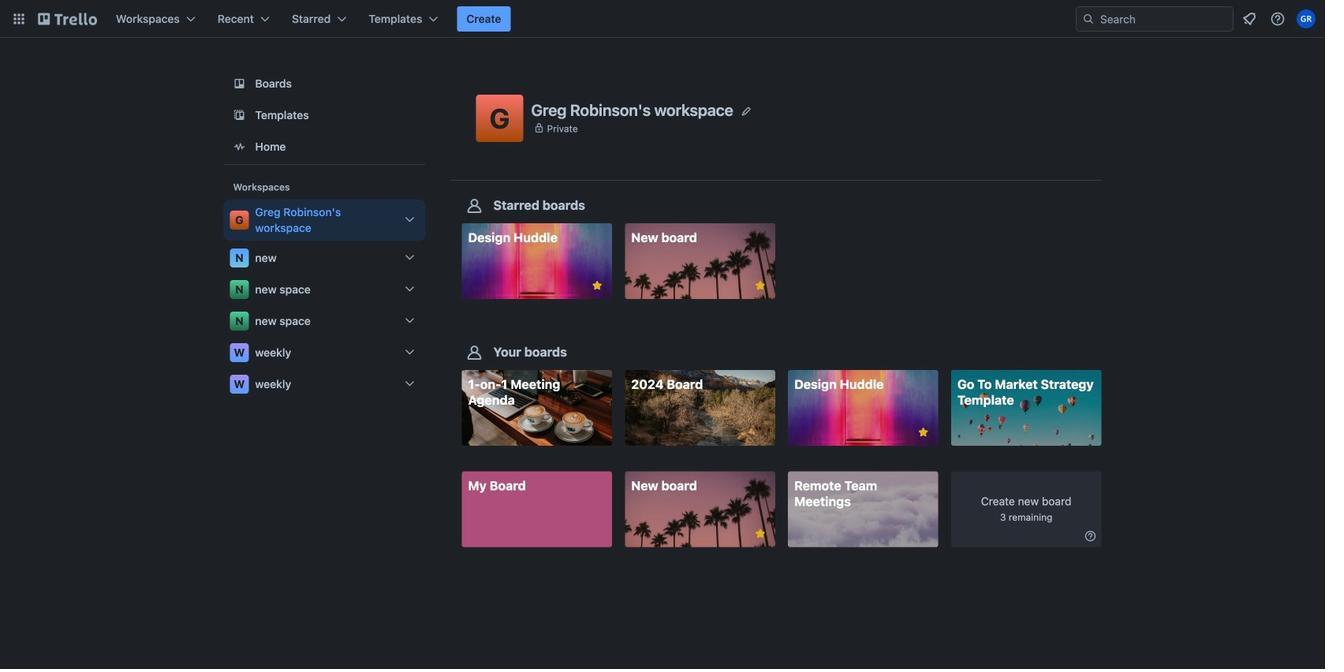 Task type: describe. For each thing, give the bounding box(es) containing it.
Search field
[[1076, 6, 1234, 32]]

open information menu image
[[1271, 11, 1286, 27]]

template board image
[[230, 106, 249, 125]]

0 vertical spatial click to unstar this board. it will be removed from your starred list. image
[[590, 279, 605, 293]]

back to home image
[[38, 6, 97, 32]]

primary element
[[0, 0, 1326, 38]]

1 horizontal spatial click to unstar this board. it will be removed from your starred list. image
[[917, 426, 931, 440]]

1 click to unstar this board. it will be removed from your starred list. image from the top
[[754, 279, 768, 293]]

2 click to unstar this board. it will be removed from your starred list. image from the top
[[754, 527, 768, 541]]



Task type: locate. For each thing, give the bounding box(es) containing it.
board image
[[230, 74, 249, 93]]

search image
[[1083, 13, 1095, 25]]

1 vertical spatial click to unstar this board. it will be removed from your starred list. image
[[754, 527, 768, 541]]

click to unstar this board. it will be removed from your starred list. image
[[590, 279, 605, 293], [917, 426, 931, 440]]

home image
[[230, 137, 249, 156]]

click to unstar this board. it will be removed from your starred list. image
[[754, 279, 768, 293], [754, 527, 768, 541]]

0 vertical spatial click to unstar this board. it will be removed from your starred list. image
[[754, 279, 768, 293]]

1 vertical spatial click to unstar this board. it will be removed from your starred list. image
[[917, 426, 931, 440]]

0 horizontal spatial click to unstar this board. it will be removed from your starred list. image
[[590, 279, 605, 293]]

sm image
[[1083, 528, 1099, 544]]

0 notifications image
[[1241, 9, 1259, 28]]

greg robinson (gregrobinson96) image
[[1297, 9, 1316, 28]]



Task type: vqa. For each thing, say whether or not it's contained in the screenshot.
0 Notifications IMAGE
yes



